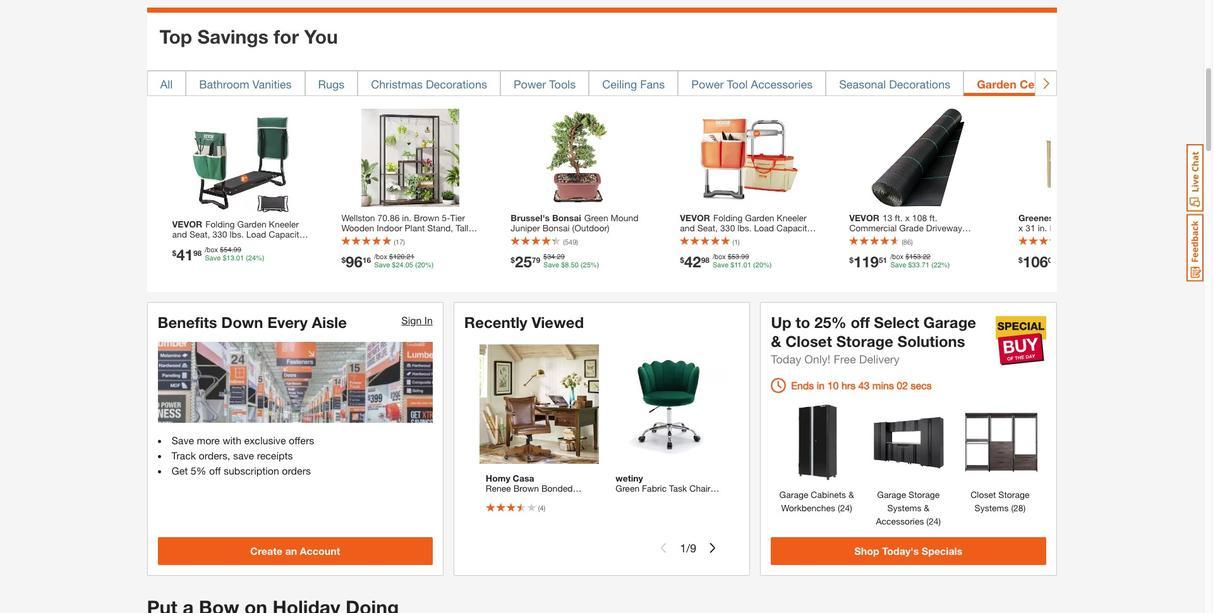 Task type: locate. For each thing, give the bounding box(es) containing it.
8 left 54
[[172, 239, 177, 250]]

0 horizontal spatial 01
[[236, 254, 244, 263]]

1 horizontal spatial 98
[[701, 255, 710, 264]]

1 vertical spatial &
[[849, 489, 854, 500]]

%) inside $ 41 98 /box $ 54 . 99 save $ 13 . 01 ( 24 %)
[[256, 254, 265, 263]]

accessories
[[751, 77, 813, 91], [876, 516, 924, 527]]

path
[[923, 243, 942, 253]]

$ 96 16 /box $ 120 . 21 save $ 24 . 05 ( 20 %)
[[342, 253, 434, 270]]

1 systems from the left
[[888, 503, 922, 513]]

garden up $ 42 98 /box $ 53 . 99 save $ 11 . 01 ( 20 %)
[[745, 212, 775, 223]]

1 horizontal spatial seat,
[[698, 222, 718, 233]]

decorations right christmas
[[426, 77, 487, 91]]

1 horizontal spatial folding
[[714, 212, 743, 223]]

0 vertical spatial ( 24 )
[[836, 503, 853, 513]]

/box inside $ 119 51 /box $ 153 . 22 save $ 33 . 71 ( 22 %)
[[891, 253, 904, 261]]

greenes fence link
[[1019, 212, 1157, 243]]

with inside homy casa renee brown bonded leather upholstered swivel office task chair with wood base
[[486, 514, 502, 524]]

1 vertical spatial chair
[[560, 504, 581, 514]]

vevor for 42
[[680, 212, 710, 223]]

brown inside wellston 70.86 in. brown 5-tier wooden indoor plant stand, tall flower rack with 10-hook
[[414, 212, 440, 223]]

up to 25% off select garage & closet storage solutions today only! free delivery
[[771, 314, 977, 366]]

10
[[680, 233, 690, 243], [828, 379, 839, 391]]

0 vertical spatial chair
[[690, 483, 711, 494]]

stand,
[[427, 222, 453, 233]]

1 horizontal spatial systems
[[975, 503, 1009, 513]]

1 horizontal spatial power
[[692, 77, 724, 91]]

2 vertical spatial &
[[924, 503, 930, 513]]

and
[[680, 222, 695, 233], [172, 229, 187, 240]]

0 horizontal spatial capacity,
[[269, 229, 306, 240]]

0 horizontal spatial power
[[514, 77, 546, 91]]

brown for plant
[[414, 212, 440, 223]]

1 horizontal spatial 01
[[744, 261, 752, 269]]

off down orders,
[[209, 465, 221, 477]]

for
[[274, 25, 299, 48], [877, 243, 887, 253]]

98 for 41
[[193, 248, 202, 258]]

%) right 71
[[942, 261, 950, 269]]

special buy logo image
[[996, 316, 1046, 366]]

5-
[[442, 212, 450, 223]]

storage down garage storage systems & accessories product image
[[909, 489, 940, 500]]

save left 53
[[713, 261, 729, 269]]

lbs. up ( 1 )
[[738, 222, 752, 233]]

bonsai
[[552, 212, 581, 223], [543, 222, 570, 233]]

( 86 )
[[902, 238, 913, 246]]

1 horizontal spatial 99
[[742, 253, 749, 261]]

99 right 54
[[234, 246, 241, 254]]

task inside wetiny green fabric task chair without arms
[[669, 483, 687, 494]]

storage for garage storage systems & accessories
[[909, 489, 940, 500]]

0 vertical spatial for
[[274, 25, 299, 48]]

capacity, for folding garden kneeler and seat, 330 lbs. load capacity, 10 in. eva wide pad, portable garden stool, tool bag
[[777, 222, 814, 233]]

for left you
[[274, 25, 299, 48]]

wood
[[505, 514, 528, 524]]

0 horizontal spatial storage
[[837, 333, 894, 350]]

and inside folding garden kneeler and seat, 330 lbs. load capacity, 8 in. eva wide pad, portable garden stool, tool bag
[[172, 229, 187, 240]]

in. right 70.86
[[402, 212, 412, 223]]

1 horizontal spatial eva
[[704, 233, 720, 243]]

$
[[220, 246, 224, 254], [172, 248, 176, 258], [389, 253, 393, 261], [544, 253, 547, 261], [728, 253, 732, 261], [906, 253, 910, 261], [223, 254, 227, 263], [342, 255, 346, 264], [511, 255, 515, 264], [680, 255, 684, 264], [850, 255, 854, 264], [1019, 255, 1023, 264], [392, 261, 396, 269], [561, 261, 565, 269], [731, 261, 735, 269], [909, 261, 912, 269]]

25
[[515, 253, 532, 270], [583, 261, 591, 269]]

off right 25%
[[851, 314, 870, 331]]

0 horizontal spatial 20
[[418, 261, 425, 269]]

stool,
[[712, 243, 735, 253], [204, 249, 227, 260]]

stool, inside folding garden kneeler and seat, 330 lbs. load capacity, 10 in. eva wide pad, portable garden stool, tool bag
[[712, 243, 735, 253]]

tool
[[727, 77, 748, 91], [737, 243, 754, 253], [229, 249, 246, 260]]

wide inside folding garden kneeler and seat, 330 lbs. load capacity, 8 in. eva wide pad, portable garden stool, tool bag
[[210, 239, 230, 250]]

capacity, inside folding garden kneeler and seat, 330 lbs. load capacity, 8 in. eva wide pad, portable garden stool, tool bag
[[269, 229, 306, 240]]

green mound juniper bonsai (outdoor)
[[511, 212, 639, 233]]

lbs. inside folding garden kneeler and seat, 330 lbs. load capacity, 8 in. eva wide pad, portable garden stool, tool bag
[[230, 229, 244, 240]]

1 horizontal spatial 25
[[583, 261, 591, 269]]

load up $ 42 98 /box $ 53 . 99 save $ 11 . 01 ( 20 %)
[[754, 222, 774, 233]]

8
[[172, 239, 177, 250], [565, 261, 569, 269]]

fabric
[[850, 233, 874, 243], [850, 243, 874, 253], [642, 483, 667, 494]]

0 horizontal spatial load
[[246, 229, 266, 240]]

0 horizontal spatial for
[[274, 25, 299, 48]]

homy casa renee brown bonded leather upholstered swivel office task chair with wood base
[[486, 473, 581, 524]]

0 horizontal spatial garage
[[780, 489, 809, 500]]

rugs
[[318, 77, 345, 91]]

25 right 50 at the top left of page
[[583, 261, 591, 269]]

1 vertical spatial ( 24 )
[[924, 516, 941, 527]]

1 horizontal spatial 20
[[756, 261, 764, 269]]

41
[[176, 246, 193, 264]]

closet storage systems product image image
[[961, 403, 1040, 482]]

solutions
[[898, 333, 966, 350]]

/box for 41
[[205, 246, 218, 254]]

pad, right ( 1 )
[[746, 233, 764, 243]]

13 inside 13 ft. x 108 ft. commercial grade driveway fabric weed barrier landscape fabric for walking path
[[883, 212, 893, 223]]

/box right 16
[[374, 253, 387, 261]]

capacity, inside folding garden kneeler and seat, 330 lbs. load capacity, 10 in. eva wide pad, portable garden stool, tool bag
[[777, 222, 814, 233]]

power right 'fans'
[[692, 77, 724, 91]]

1 horizontal spatial accessories
[[876, 516, 924, 527]]

storage
[[837, 333, 894, 350], [909, 489, 940, 500], [999, 489, 1030, 500]]

wetiny
[[616, 473, 643, 484]]

benefits
[[158, 314, 217, 331]]

portable right ( 1 )
[[766, 233, 799, 243]]

20 inside $ 42 98 /box $ 53 . 99 save $ 11 . 01 ( 20 %)
[[756, 261, 764, 269]]

1 horizontal spatial for
[[877, 243, 887, 253]]

( inside "$ 96 16 /box $ 120 . 21 save $ 24 . 05 ( 20 %)"
[[415, 261, 418, 269]]

chair right arms
[[690, 483, 711, 494]]

2 horizontal spatial &
[[924, 503, 930, 513]]

/box
[[205, 246, 218, 254], [374, 253, 387, 261], [713, 253, 726, 261], [891, 253, 904, 261]]

and up 41
[[172, 229, 187, 240]]

ft. left x
[[895, 212, 903, 223]]

2 power from the left
[[692, 77, 724, 91]]

garage cabinets & workbenches product image image
[[778, 403, 856, 482]]

0 horizontal spatial task
[[540, 504, 558, 514]]

bag
[[756, 243, 772, 253], [248, 249, 264, 260]]

garage up solutions
[[924, 314, 977, 331]]

garden up $ 41 98 /box $ 54 . 99 save $ 13 . 01 ( 24 %)
[[237, 219, 267, 230]]

(outdoor)
[[572, 222, 610, 233]]

chair down bonded at the left bottom of the page
[[560, 504, 581, 514]]

1
[[734, 238, 738, 246], [680, 541, 686, 555]]

/box right 51
[[891, 253, 904, 261]]

brown
[[414, 212, 440, 223], [514, 483, 539, 494]]

workbenches
[[782, 503, 836, 513]]

98 left 53
[[701, 255, 710, 264]]

330 up ( 1 )
[[721, 222, 735, 233]]

106
[[1023, 253, 1048, 270]]

2 systems from the left
[[975, 503, 1009, 513]]

closet inside the up to 25% off select garage & closet storage solutions today only! free delivery
[[786, 333, 832, 350]]

and inside folding garden kneeler and seat, 330 lbs. load capacity, 10 in. eva wide pad, portable garden stool, tool bag
[[680, 222, 695, 233]]

0 horizontal spatial pad,
[[233, 239, 251, 250]]

green left mound
[[585, 212, 608, 223]]

load inside folding garden kneeler and seat, 330 lbs. load capacity, 8 in. eva wide pad, portable garden stool, tool bag
[[246, 229, 266, 240]]

%) right 05
[[425, 261, 434, 269]]

systems for garage
[[888, 503, 922, 513]]

folding up ( 1 )
[[714, 212, 743, 223]]

17
[[396, 238, 403, 246]]

garage inside the up to 25% off select garage & closet storage solutions today only! free delivery
[[924, 314, 977, 331]]

benefits down every aisle
[[158, 314, 347, 331]]

weed
[[877, 233, 899, 243]]

chair
[[690, 483, 711, 494], [560, 504, 581, 514]]

seat, for 10
[[698, 222, 718, 233]]

in. left 54
[[180, 239, 189, 250]]

%) right 54
[[256, 254, 265, 263]]

2 horizontal spatial vevor
[[850, 212, 880, 223]]

24 up shop today's specials
[[929, 516, 939, 527]]

storage inside garage storage systems & accessories
[[909, 489, 940, 500]]

1 horizontal spatial ft.
[[930, 212, 938, 223]]

seat, for 8
[[190, 229, 210, 240]]

arms
[[647, 493, 668, 504]]

1 horizontal spatial task
[[669, 483, 687, 494]]

8 left 50 at the top left of page
[[565, 261, 569, 269]]

/box inside $ 42 98 /box $ 53 . 99 save $ 11 . 01 ( 20 %)
[[713, 253, 726, 261]]

13 inside $ 41 98 /box $ 54 . 99 save $ 13 . 01 ( 24 %)
[[227, 254, 234, 263]]

99 for 42
[[742, 253, 749, 261]]

bag right ( 1 )
[[756, 243, 772, 253]]

bag inside folding garden kneeler and seat, 330 lbs. load capacity, 10 in. eva wide pad, portable garden stool, tool bag
[[756, 243, 772, 253]]

8 for 25
[[565, 261, 569, 269]]

24 inside $ 41 98 /box $ 54 . 99 save $ 13 . 01 ( 24 %)
[[248, 254, 256, 263]]

ends in 10 hrs 43 mins 02 secs
[[791, 379, 932, 391]]

stool, for 10
[[712, 243, 735, 253]]

load for folding garden kneeler and seat, 330 lbs. load capacity, 8 in. eva wide pad, portable garden stool, tool bag
[[246, 229, 266, 240]]

systems up shop today's specials
[[888, 503, 922, 513]]

25 left 34
[[515, 253, 532, 270]]

1 horizontal spatial load
[[754, 222, 774, 233]]

systems
[[888, 503, 922, 513], [975, 503, 1009, 513]]

1 horizontal spatial in.
[[402, 212, 412, 223]]

1 horizontal spatial and
[[680, 222, 695, 233]]

wetiny green fabric task chair without arms
[[616, 473, 711, 504]]

0 horizontal spatial eva
[[191, 239, 208, 250]]

recently
[[464, 314, 528, 331]]

wide up 53
[[723, 233, 743, 243]]

21
[[407, 253, 415, 261]]

kneeler inside folding garden kneeler and seat, 330 lbs. load capacity, 10 in. eva wide pad, portable garden stool, tool bag
[[777, 212, 807, 223]]

0 vertical spatial task
[[669, 483, 687, 494]]

closet down closet storage systems product image
[[971, 489, 996, 500]]

bag right 54
[[248, 249, 264, 260]]

%) right the 11
[[764, 261, 772, 269]]

1 horizontal spatial green
[[616, 483, 640, 494]]

closet
[[786, 333, 832, 350], [971, 489, 996, 500]]

power inside button
[[692, 77, 724, 91]]

13 right 41
[[227, 254, 234, 263]]

next arrow image
[[1041, 77, 1051, 90]]

christmas decorations button
[[358, 71, 501, 96]]

tool inside folding garden kneeler and seat, 330 lbs. load capacity, 8 in. eva wide pad, portable garden stool, tool bag
[[229, 249, 246, 260]]

bag for folding garden kneeler and seat, 330 lbs. load capacity, 10 in. eva wide pad, portable garden stool, tool bag
[[756, 243, 772, 253]]

1 vertical spatial 1
[[680, 541, 686, 555]]

0 horizontal spatial brown
[[414, 212, 440, 223]]

load inside folding garden kneeler and seat, 330 lbs. load capacity, 10 in. eva wide pad, portable garden stool, tool bag
[[754, 222, 774, 233]]

98 left 54
[[193, 248, 202, 258]]

decorations inside button
[[889, 77, 951, 91]]

systems inside garage storage systems & accessories
[[888, 503, 922, 513]]

99 right 53
[[742, 253, 749, 261]]

( 549 )
[[563, 238, 578, 246]]

sign in
[[402, 314, 433, 326]]

wide right 41
[[210, 239, 230, 250]]

vanities
[[253, 77, 292, 91]]

1 vertical spatial accessories
[[876, 516, 924, 527]]

0 horizontal spatial 10
[[680, 233, 690, 243]]

for inside 13 ft. x 108 ft. commercial grade driveway fabric weed barrier landscape fabric for walking path
[[877, 243, 887, 253]]

eva left ( 1 )
[[704, 233, 720, 243]]

brussel's
[[511, 212, 550, 223]]

save left 54
[[205, 254, 221, 263]]

20 inside "$ 96 16 /box $ 120 . 21 save $ 24 . 05 ( 20 %)"
[[418, 261, 425, 269]]

0 horizontal spatial and
[[172, 229, 187, 240]]

in. inside wellston 70.86 in. brown 5-tier wooden indoor plant stand, tall flower rack with 10-hook
[[402, 212, 412, 223]]

1 horizontal spatial &
[[849, 489, 854, 500]]

24
[[248, 254, 256, 263], [396, 261, 404, 269], [840, 503, 850, 513], [929, 516, 939, 527]]

tool inside folding garden kneeler and seat, 330 lbs. load capacity, 10 in. eva wide pad, portable garden stool, tool bag
[[737, 243, 754, 253]]

green
[[585, 212, 608, 223], [616, 483, 640, 494]]

off inside the up to 25% off select garage & closet storage solutions today only! free delivery
[[851, 314, 870, 331]]

eva inside folding garden kneeler and seat, 330 lbs. load capacity, 8 in. eva wide pad, portable garden stool, tool bag
[[191, 239, 208, 250]]

power tool accessories button
[[678, 71, 826, 96]]

with inside wellston 70.86 in. brown 5-tier wooden indoor plant stand, tall flower rack with 10-hook
[[393, 233, 410, 243]]

0 horizontal spatial decorations
[[426, 77, 487, 91]]

load up $ 41 98 /box $ 54 . 99 save $ 13 . 01 ( 24 %)
[[246, 229, 266, 240]]

1 decorations from the left
[[426, 77, 487, 91]]

wide inside folding garden kneeler and seat, 330 lbs. load capacity, 10 in. eva wide pad, portable garden stool, tool bag
[[723, 233, 743, 243]]

53
[[732, 253, 740, 261]]

fabric up this is the first slide image
[[642, 483, 667, 494]]

decorations
[[426, 77, 487, 91], [889, 77, 951, 91]]

/box left 54
[[205, 246, 218, 254]]

in. inside folding garden kneeler and seat, 330 lbs. load capacity, 10 in. eva wide pad, portable garden stool, tool bag
[[693, 233, 702, 243]]

and for 8
[[172, 229, 187, 240]]

0 horizontal spatial wide
[[210, 239, 230, 250]]

01 right the 11
[[744, 261, 752, 269]]

homy
[[486, 473, 511, 484]]

1 horizontal spatial kneeler
[[777, 212, 807, 223]]

vevor up 41
[[172, 219, 202, 230]]

00
[[1048, 255, 1057, 264]]

0 horizontal spatial off
[[209, 465, 221, 477]]

closet up today only!
[[786, 333, 832, 350]]

1 horizontal spatial portable
[[766, 233, 799, 243]]

kneeler for folding garden kneeler and seat, 330 lbs. load capacity, 8 in. eva wide pad, portable garden stool, tool bag
[[269, 219, 299, 230]]

%) for 96
[[425, 261, 434, 269]]

70.86
[[378, 212, 400, 223]]

20 for 42
[[756, 261, 764, 269]]

ft. right '108'
[[930, 212, 938, 223]]

seat, up 42
[[698, 222, 718, 233]]

next slide image
[[708, 543, 718, 553]]

flower
[[342, 233, 368, 243]]

garden left center
[[977, 77, 1017, 91]]

( 24 ) up shop today's specials
[[924, 516, 941, 527]]

lbs. up 54
[[230, 229, 244, 240]]

fabric inside wetiny green fabric task chair without arms
[[642, 483, 667, 494]]

0 horizontal spatial 25
[[515, 253, 532, 270]]

pad, inside folding garden kneeler and seat, 330 lbs. load capacity, 8 in. eva wide pad, portable garden stool, tool bag
[[233, 239, 251, 250]]

save inside "$ 96 16 /box $ 120 . 21 save $ 24 . 05 ( 20 %)"
[[374, 261, 390, 269]]

22 right 71
[[934, 261, 942, 269]]

8 inside folding garden kneeler and seat, 330 lbs. load capacity, 8 in. eva wide pad, portable garden stool, tool bag
[[172, 239, 177, 250]]

accessories inside garage storage systems & accessories
[[876, 516, 924, 527]]

0 horizontal spatial ( 24 )
[[836, 503, 853, 513]]

1 vertical spatial 10
[[828, 379, 839, 391]]

0 vertical spatial 8
[[172, 239, 177, 250]]

330 up 54
[[213, 229, 227, 240]]

renee
[[486, 483, 511, 494]]

$ 25 79 $ 34 . 29 save $ 8 . 50 ( 25 %)
[[511, 253, 599, 270]]

0 vertical spatial &
[[771, 333, 782, 350]]

0 horizontal spatial ft.
[[895, 212, 903, 223]]

folding for 8
[[206, 219, 235, 230]]

22 right 153
[[923, 253, 931, 261]]

save inside $ 42 98 /box $ 53 . 99 save $ 11 . 01 ( 20 %)
[[713, 261, 729, 269]]

lbs.
[[738, 222, 752, 233], [230, 229, 244, 240]]

off inside save more with exclusive offers track orders, save receipts get 5% off subscription orders
[[209, 465, 221, 477]]

%) inside $ 119 51 /box $ 153 . 22 save $ 33 . 71 ( 22 %)
[[942, 261, 950, 269]]

decorations inside button
[[426, 77, 487, 91]]

1 vertical spatial green
[[616, 483, 640, 494]]

rugs button
[[305, 71, 358, 96]]

0 horizontal spatial folding
[[206, 219, 235, 230]]

%) right 50 at the top left of page
[[591, 261, 599, 269]]

1 horizontal spatial stool,
[[712, 243, 735, 253]]

330 for 8
[[213, 229, 227, 240]]

20 right the 11
[[756, 261, 764, 269]]

1 vertical spatial off
[[209, 465, 221, 477]]

10 right in
[[828, 379, 839, 391]]

storage inside closet storage systems
[[999, 489, 1030, 500]]

save up track
[[172, 434, 194, 446]]

1 vertical spatial brown
[[514, 483, 539, 494]]

recently viewed
[[464, 314, 584, 331]]

1 horizontal spatial vevor
[[680, 212, 710, 223]]

vevor up 42
[[680, 212, 710, 223]]

0 horizontal spatial 330
[[213, 229, 227, 240]]

& inside the up to 25% off select garage & closet storage solutions today only! free delivery
[[771, 333, 782, 350]]

in
[[817, 379, 825, 391]]

330 for 10
[[721, 222, 735, 233]]

ceiling fans
[[602, 77, 665, 91]]

garden left 53
[[680, 243, 709, 253]]

garage inside garage storage systems & accessories
[[877, 489, 906, 500]]

/box left 53
[[713, 253, 726, 261]]

8 inside $ 25 79 $ 34 . 29 save $ 8 . 50 ( 25 %)
[[565, 261, 569, 269]]

eva left 54
[[191, 239, 208, 250]]

folding garden kneeler and seat, 330 lbs. load capacity, 10 in. eva wide pad, portable garden stool, tool bag image
[[700, 109, 798, 207]]

98 inside $ 42 98 /box $ 53 . 99 save $ 11 . 01 ( 20 %)
[[701, 255, 710, 264]]

shop today's specials
[[855, 545, 963, 557]]

save for 96
[[374, 261, 390, 269]]

systems inside closet storage systems
[[975, 503, 1009, 513]]

2 vertical spatial with
[[486, 514, 502, 524]]

storage up ( 28 )
[[999, 489, 1030, 500]]

folding inside folding garden kneeler and seat, 330 lbs. load capacity, 10 in. eva wide pad, portable garden stool, tool bag
[[714, 212, 743, 223]]

save inside $ 41 98 /box $ 54 . 99 save $ 13 . 01 ( 24 %)
[[205, 254, 221, 263]]

98
[[193, 248, 202, 258], [701, 255, 710, 264]]

1 vertical spatial 13
[[227, 254, 234, 263]]

33
[[912, 261, 920, 269]]

0 horizontal spatial bag
[[248, 249, 264, 260]]

1 horizontal spatial storage
[[909, 489, 940, 500]]

1 vertical spatial with
[[223, 434, 241, 446]]

in. inside folding garden kneeler and seat, 330 lbs. load capacity, 8 in. eva wide pad, portable garden stool, tool bag
[[180, 239, 189, 250]]

330 inside folding garden kneeler and seat, 330 lbs. load capacity, 10 in. eva wide pad, portable garden stool, tool bag
[[721, 222, 735, 233]]

%) for 119
[[942, 261, 950, 269]]

25 inside $ 25 79 $ 34 . 29 save $ 8 . 50 ( 25 %)
[[583, 261, 591, 269]]

0 horizontal spatial 99
[[234, 246, 241, 254]]

systems for closet
[[975, 503, 1009, 513]]

save more with exclusive offers track orders, save receipts get 5% off subscription orders
[[172, 434, 314, 477]]

garage up workbenches
[[780, 489, 809, 500]]

1 power from the left
[[514, 77, 546, 91]]

decorations right seasonal
[[889, 77, 951, 91]]

13 left x
[[883, 212, 893, 223]]

1 horizontal spatial 330
[[721, 222, 735, 233]]

2 horizontal spatial in.
[[693, 233, 702, 243]]

%) inside $ 25 79 $ 34 . 29 save $ 8 . 50 ( 25 %)
[[591, 261, 599, 269]]

0 vertical spatial 1
[[734, 238, 738, 246]]

/box inside $ 41 98 /box $ 54 . 99 save $ 13 . 01 ( 24 %)
[[205, 246, 218, 254]]

save
[[205, 254, 221, 263], [374, 261, 390, 269], [544, 261, 559, 269], [713, 261, 729, 269], [891, 261, 907, 269], [172, 434, 194, 446]]

stool, up the 11
[[712, 243, 735, 253]]

0 horizontal spatial 13
[[227, 254, 234, 263]]

garage inside garage cabinets & workbenches
[[780, 489, 809, 500]]

save inside save more with exclusive offers track orders, save receipts get 5% off subscription orders
[[172, 434, 194, 446]]

folding inside folding garden kneeler and seat, 330 lbs. load capacity, 8 in. eva wide pad, portable garden stool, tool bag
[[206, 219, 235, 230]]

task inside homy casa renee brown bonded leather upholstered swivel office task chair with wood base
[[540, 504, 558, 514]]

48 in. l x 24 in. w x 31 in. h original cedar elevated garden bed image
[[1039, 109, 1137, 207]]

vevor up the 'weed'
[[850, 212, 880, 223]]

1 horizontal spatial chair
[[690, 483, 711, 494]]

save right 51
[[891, 261, 907, 269]]

1 horizontal spatial garage
[[877, 489, 906, 500]]

0 vertical spatial accessories
[[751, 77, 813, 91]]

0 horizontal spatial 22
[[923, 253, 931, 261]]

0 horizontal spatial accessories
[[751, 77, 813, 91]]

1 horizontal spatial with
[[393, 233, 410, 243]]

brown inside homy casa renee brown bonded leather upholstered swivel office task chair with wood base
[[514, 483, 539, 494]]

1 horizontal spatial pad,
[[746, 233, 764, 243]]

8 for garden
[[172, 239, 177, 250]]

330 inside folding garden kneeler and seat, 330 lbs. load capacity, 8 in. eva wide pad, portable garden stool, tool bag
[[213, 229, 227, 240]]

today only!
[[771, 352, 831, 366]]

1 horizontal spatial 22
[[934, 261, 942, 269]]

0 horizontal spatial systems
[[888, 503, 922, 513]]

1 horizontal spatial wide
[[723, 233, 743, 243]]

systems left 28
[[975, 503, 1009, 513]]

wide
[[723, 233, 743, 243], [210, 239, 230, 250]]

closet inside closet storage systems
[[971, 489, 996, 500]]

wellston 70.86 in. brown 5-tier wooden indoor plant stand, tall flower rack with 10-hook
[[342, 212, 469, 243]]

portable right 54
[[253, 239, 287, 250]]

folding garden kneeler and seat, 330 lbs. load capacity, 10 in. eva wide pad, portable garden stool, tool bag
[[680, 212, 814, 253]]

%) for 41
[[256, 254, 265, 263]]

decorations for christmas decorations
[[426, 77, 487, 91]]

/box inside "$ 96 16 /box $ 120 . 21 save $ 24 . 05 ( 20 %)"
[[374, 253, 387, 261]]

0 horizontal spatial stool,
[[204, 249, 227, 260]]

24 left 05
[[396, 261, 404, 269]]

24 right 54
[[248, 254, 256, 263]]

capacity,
[[777, 222, 814, 233], [269, 229, 306, 240]]

2 decorations from the left
[[889, 77, 951, 91]]

( 24 ) down cabinets
[[836, 503, 853, 513]]

seat, up 41
[[190, 229, 210, 240]]

plant
[[405, 222, 425, 233]]

1 20 from the left
[[418, 261, 425, 269]]

lbs. inside folding garden kneeler and seat, 330 lbs. load capacity, 10 in. eva wide pad, portable garden stool, tool bag
[[738, 222, 752, 233]]

20 for 96
[[418, 261, 425, 269]]

power inside button
[[514, 77, 546, 91]]

0 horizontal spatial lbs.
[[230, 229, 244, 240]]

garage down garage storage systems & accessories product image
[[877, 489, 906, 500]]

0 vertical spatial off
[[851, 314, 870, 331]]

save right 16
[[374, 261, 390, 269]]

pad, inside folding garden kneeler and seat, 330 lbs. load capacity, 10 in. eva wide pad, portable garden stool, tool bag
[[746, 233, 764, 243]]

portable inside folding garden kneeler and seat, 330 lbs. load capacity, 10 in. eva wide pad, portable garden stool, tool bag
[[766, 233, 799, 243]]

& right cabinets
[[849, 489, 854, 500]]

brown up office
[[514, 483, 539, 494]]

storage up free delivery
[[837, 333, 894, 350]]

stool, inside folding garden kneeler and seat, 330 lbs. load capacity, 8 in. eva wide pad, portable garden stool, tool bag
[[204, 249, 227, 260]]

& inside garage cabinets & workbenches
[[849, 489, 854, 500]]

1 left 9
[[680, 541, 686, 555]]

and up 42
[[680, 222, 695, 233]]

0 horizontal spatial &
[[771, 333, 782, 350]]

0 horizontal spatial with
[[223, 434, 241, 446]]

%) inside $ 42 98 /box $ 53 . 99 save $ 11 . 01 ( 20 %)
[[764, 261, 772, 269]]

0 vertical spatial green
[[585, 212, 608, 223]]

0 vertical spatial 10
[[680, 233, 690, 243]]

99 inside $ 41 98 /box $ 54 . 99 save $ 13 . 01 ( 24 %)
[[234, 246, 241, 254]]

10 inside folding garden kneeler and seat, 330 lbs. load capacity, 10 in. eva wide pad, portable garden stool, tool bag
[[680, 233, 690, 243]]

%) inside "$ 96 16 /box $ 120 . 21 save $ 24 . 05 ( 20 %)"
[[425, 261, 434, 269]]

0 horizontal spatial closet
[[786, 333, 832, 350]]

bag inside folding garden kneeler and seat, 330 lbs. load capacity, 8 in. eva wide pad, portable garden stool, tool bag
[[248, 249, 264, 260]]

1 up 53
[[734, 238, 738, 246]]

( 24 )
[[836, 503, 853, 513], [924, 516, 941, 527]]

seat, inside folding garden kneeler and seat, 330 lbs. load capacity, 8 in. eva wide pad, portable garden stool, tool bag
[[190, 229, 210, 240]]

01 right 54
[[236, 254, 244, 263]]

99 inside $ 42 98 /box $ 53 . 99 save $ 11 . 01 ( 20 %)
[[742, 253, 749, 261]]

1 horizontal spatial ( 24 )
[[924, 516, 941, 527]]

power left tools on the left top of page
[[514, 77, 546, 91]]

01 inside $ 42 98 /box $ 53 . 99 save $ 11 . 01 ( 20 %)
[[744, 261, 752, 269]]

2 20 from the left
[[756, 261, 764, 269]]

lbs. for 10
[[738, 222, 752, 233]]

0 horizontal spatial 8
[[172, 239, 177, 250]]

pad, right 54
[[233, 239, 251, 250]]

wide for 10
[[723, 233, 743, 243]]

2 horizontal spatial with
[[486, 514, 502, 524]]

1 horizontal spatial closet
[[971, 489, 996, 500]]

20 right 05
[[418, 261, 425, 269]]

eva inside folding garden kneeler and seat, 330 lbs. load capacity, 10 in. eva wide pad, portable garden stool, tool bag
[[704, 233, 720, 243]]

51
[[879, 255, 888, 264]]

folding up 54
[[206, 219, 235, 230]]

sign in link
[[402, 314, 433, 326]]

power for power tools
[[514, 77, 546, 91]]

kneeler inside folding garden kneeler and seat, 330 lbs. load capacity, 8 in. eva wide pad, portable garden stool, tool bag
[[269, 219, 299, 230]]

0 horizontal spatial green
[[585, 212, 608, 223]]

( inside $ 25 79 $ 34 . 29 save $ 8 . 50 ( 25 %)
[[581, 261, 583, 269]]

stool, right 41
[[204, 249, 227, 260]]

greenes
[[1019, 212, 1054, 223]]

save inside $ 119 51 /box $ 153 . 22 save $ 33 . 71 ( 22 %)
[[891, 261, 907, 269]]

0 horizontal spatial kneeler
[[269, 219, 299, 230]]

fabric up 119
[[850, 233, 874, 243]]

330
[[721, 222, 735, 233], [213, 229, 227, 240]]

portable inside folding garden kneeler and seat, 330 lbs. load capacity, 8 in. eva wide pad, portable garden stool, tool bag
[[253, 239, 287, 250]]

0 vertical spatial brown
[[414, 212, 440, 223]]



Task type: describe. For each thing, give the bounding box(es) containing it.
brown for office
[[514, 483, 539, 494]]

storage inside the up to 25% off select garage & closet storage solutions today only! free delivery
[[837, 333, 894, 350]]

portable for folding garden kneeler and seat, 330 lbs. load capacity, 10 in. eva wide pad, portable garden stool, tool bag
[[766, 233, 799, 243]]

/box for 96
[[374, 253, 387, 261]]

decorations for seasonal decorations
[[889, 77, 951, 91]]

feedback link image
[[1187, 214, 1204, 282]]

1 ft. from the left
[[895, 212, 903, 223]]

indoor
[[377, 222, 402, 233]]

in. for folding garden kneeler and seat, 330 lbs. load capacity, 8 in. eva wide pad, portable garden stool, tool bag
[[180, 239, 189, 250]]

leather
[[486, 493, 516, 504]]

seasonal decorations
[[839, 77, 951, 91]]

garage cabinets & workbenches
[[780, 489, 854, 513]]

center
[[1020, 77, 1057, 91]]

wellston
[[342, 212, 375, 223]]

live chat image
[[1187, 144, 1204, 212]]

green fabric task chair without arms image
[[609, 345, 729, 464]]

x
[[906, 212, 910, 223]]

renee brown bonded leather upholstered swivel office task chair with wood base image
[[480, 345, 599, 464]]

garden left 54
[[172, 249, 201, 260]]

green mound juniper bonsai (outdoor) image
[[531, 109, 629, 207]]

24 down cabinets
[[840, 503, 850, 513]]

garage storage systems & accessories product image image
[[870, 403, 948, 482]]

track
[[172, 449, 196, 461]]

save inside $ 25 79 $ 34 . 29 save $ 8 . 50 ( 25 %)
[[544, 261, 559, 269]]

wooden
[[342, 222, 374, 233]]

save
[[233, 449, 254, 461]]

with inside save more with exclusive offers track orders, save receipts get 5% off subscription orders
[[223, 434, 241, 446]]

& inside garage storage systems & accessories
[[924, 503, 930, 513]]

54
[[224, 246, 232, 254]]

tall
[[456, 222, 469, 233]]

load for folding garden kneeler and seat, 330 lbs. load capacity, 10 in. eva wide pad, portable garden stool, tool bag
[[754, 222, 774, 233]]

portable for folding garden kneeler and seat, 330 lbs. load capacity, 8 in. eva wide pad, portable garden stool, tool bag
[[253, 239, 287, 250]]

34
[[547, 253, 555, 261]]

seasonal
[[839, 77, 886, 91]]

landscape
[[931, 233, 974, 243]]

save for 41
[[205, 254, 221, 263]]

108
[[913, 212, 927, 223]]

closet storage systems
[[971, 489, 1030, 513]]

storage for closet storage systems
[[999, 489, 1030, 500]]

garden inside the garden center button
[[977, 77, 1017, 91]]

chair inside wetiny green fabric task chair without arms
[[690, 483, 711, 494]]

bag for folding garden kneeler and seat, 330 lbs. load capacity, 8 in. eva wide pad, portable garden stool, tool bag
[[248, 249, 264, 260]]

98 for 42
[[701, 255, 710, 264]]

71
[[922, 261, 930, 269]]

you
[[304, 25, 338, 48]]

( 17 )
[[394, 238, 405, 246]]

wellston 70.86 in. brown 5-tier wooden indoor plant stand, tall flower rack with 10-hook image
[[362, 109, 459, 207]]

549
[[565, 238, 577, 246]]

exclusive
[[244, 434, 286, 446]]

01 for 42
[[744, 261, 752, 269]]

$ inside $ 106 00
[[1019, 255, 1023, 264]]

$ 119 51 /box $ 153 . 22 save $ 33 . 71 ( 22 %)
[[850, 253, 950, 270]]

office
[[514, 504, 537, 514]]

99 for 41
[[234, 246, 241, 254]]

( inside $ 119 51 /box $ 153 . 22 save $ 33 . 71 ( 22 %)
[[932, 261, 934, 269]]

pad, for folding garden kneeler and seat, 330 lbs. load capacity, 10 in. eva wide pad, portable garden stool, tool bag
[[746, 233, 764, 243]]

( 24 ) for &
[[924, 516, 941, 527]]

$ 41 98 /box $ 54 . 99 save $ 13 . 01 ( 24 %)
[[172, 246, 265, 264]]

an
[[285, 545, 297, 557]]

in. for folding garden kneeler and seat, 330 lbs. load capacity, 10 in. eva wide pad, portable garden stool, tool bag
[[693, 233, 702, 243]]

accessories inside button
[[751, 77, 813, 91]]

bathroom vanities button
[[186, 71, 305, 96]]

shop today's specials link
[[771, 537, 1046, 565]]

every
[[268, 314, 308, 331]]

wide for 8
[[210, 239, 230, 250]]

stool, for 8
[[204, 249, 227, 260]]

119
[[854, 253, 879, 270]]

1 / 9
[[680, 541, 697, 555]]

orders,
[[199, 449, 230, 461]]

grade
[[900, 222, 924, 233]]

receipts
[[257, 449, 293, 461]]

fans
[[640, 77, 665, 91]]

offers
[[289, 434, 314, 446]]

top
[[160, 25, 192, 48]]

2 ft. from the left
[[930, 212, 938, 223]]

13 ft. x 108 ft. commercial grade driveway fabric weed barrier landscape fabric for walking path
[[850, 212, 974, 253]]

driveway
[[926, 222, 963, 233]]

( 4 )
[[538, 504, 546, 512]]

lbs. for 8
[[230, 229, 244, 240]]

hrs
[[842, 379, 856, 391]]

this is the first slide image
[[659, 543, 669, 553]]

10-
[[412, 233, 425, 243]]

chair inside homy casa renee brown bonded leather upholstered swivel office task chair with wood base
[[560, 504, 581, 514]]

/box for 119
[[891, 253, 904, 261]]

5%
[[191, 465, 206, 477]]

green inside green mound juniper bonsai (outdoor)
[[585, 212, 608, 223]]

24 inside "$ 96 16 /box $ 120 . 21 save $ 24 . 05 ( 20 %)"
[[396, 261, 404, 269]]

top savings for you
[[160, 25, 338, 48]]

swivel
[[486, 504, 511, 514]]

base
[[530, 514, 550, 524]]

christmas decorations
[[371, 77, 487, 91]]

4
[[540, 504, 544, 512]]

29
[[557, 253, 565, 261]]

garage for garage cabinets & workbenches
[[780, 489, 809, 500]]

folding garden kneeler and seat, 330 lbs. load capacity, 8 in. eva wide pad, portable garden stool, tool bag image
[[192, 116, 290, 213]]

9
[[690, 541, 697, 555]]

1 horizontal spatial 1
[[734, 238, 738, 246]]

( inside $ 42 98 /box $ 53 . 99 save $ 11 . 01 ( 20 %)
[[753, 261, 756, 269]]

garden center
[[977, 77, 1057, 91]]

power for power tool accessories
[[692, 77, 724, 91]]

0 horizontal spatial vevor
[[172, 219, 202, 230]]

( inside $ 41 98 /box $ 54 . 99 save $ 13 . 01 ( 24 %)
[[246, 254, 248, 263]]

%) for 42
[[764, 261, 772, 269]]

save for 119
[[891, 261, 907, 269]]

and for 10
[[680, 222, 695, 233]]

upholstered
[[518, 493, 567, 504]]

1 horizontal spatial 10
[[828, 379, 839, 391]]

fabric down commercial
[[850, 243, 874, 253]]

tool for folding garden kneeler and seat, 330 lbs. load capacity, 8 in. eva wide pad, portable garden stool, tool bag
[[229, 249, 246, 260]]

capacity, for folding garden kneeler and seat, 330 lbs. load capacity, 8 in. eva wide pad, portable garden stool, tool bag
[[269, 229, 306, 240]]

0 horizontal spatial 1
[[680, 541, 686, 555]]

brussel's bonsai
[[511, 212, 581, 223]]

01 for 41
[[236, 254, 244, 263]]

50
[[571, 261, 579, 269]]

barrier
[[902, 233, 928, 243]]

sign
[[402, 314, 422, 326]]

folding for 10
[[714, 212, 743, 223]]

bonsai inside green mound juniper bonsai (outdoor)
[[543, 222, 570, 233]]

sign in card banner image
[[158, 342, 433, 423]]

tool inside button
[[727, 77, 748, 91]]

pad, for folding garden kneeler and seat, 330 lbs. load capacity, 8 in. eva wide pad, portable garden stool, tool bag
[[233, 239, 251, 250]]

tools
[[549, 77, 576, 91]]

green inside wetiny green fabric task chair without arms
[[616, 483, 640, 494]]

garage for garage storage systems & accessories
[[877, 489, 906, 500]]

bathroom
[[199, 77, 249, 91]]

11
[[735, 261, 742, 269]]

rack
[[371, 233, 391, 243]]

eva for 8
[[191, 239, 208, 250]]

without
[[616, 493, 645, 504]]

orders
[[282, 465, 311, 477]]

folding garden kneeler and seat, 330 lbs. load capacity, 8 in. eva wide pad, portable garden stool, tool bag
[[172, 219, 306, 260]]

savings
[[198, 25, 268, 48]]

juniper
[[511, 222, 540, 233]]

garage storage systems & accessories
[[876, 489, 940, 527]]

153
[[910, 253, 921, 261]]

viewed
[[532, 314, 584, 331]]

/box for 42
[[713, 253, 726, 261]]

mound
[[611, 212, 639, 223]]

( 24 ) for workbenches
[[836, 503, 853, 513]]

free delivery
[[834, 352, 900, 366]]

hook
[[425, 233, 446, 243]]

vevor for 119
[[850, 212, 880, 223]]

kneeler for folding garden kneeler and seat, 330 lbs. load capacity, 10 in. eva wide pad, portable garden stool, tool bag
[[777, 212, 807, 223]]

eva for 10
[[704, 233, 720, 243]]

power tool accessories
[[692, 77, 813, 91]]

( 1 )
[[733, 238, 740, 246]]

create an account button
[[158, 537, 433, 565]]

13 ft. x 108 ft. commercial grade driveway fabric weed barrier landscape fabric for walking path image
[[870, 109, 967, 207]]

account
[[300, 545, 340, 557]]

tool for folding garden kneeler and seat, 330 lbs. load capacity, 10 in. eva wide pad, portable garden stool, tool bag
[[737, 243, 754, 253]]

save for 42
[[713, 261, 729, 269]]

bathroom vanities
[[199, 77, 292, 91]]

power tools
[[514, 77, 576, 91]]



Task type: vqa. For each thing, say whether or not it's contained in the screenshot.
/BOX within "$ 119 51 /box $ 153 . 22 Save $ 33 . 71 ( 22 %)"
yes



